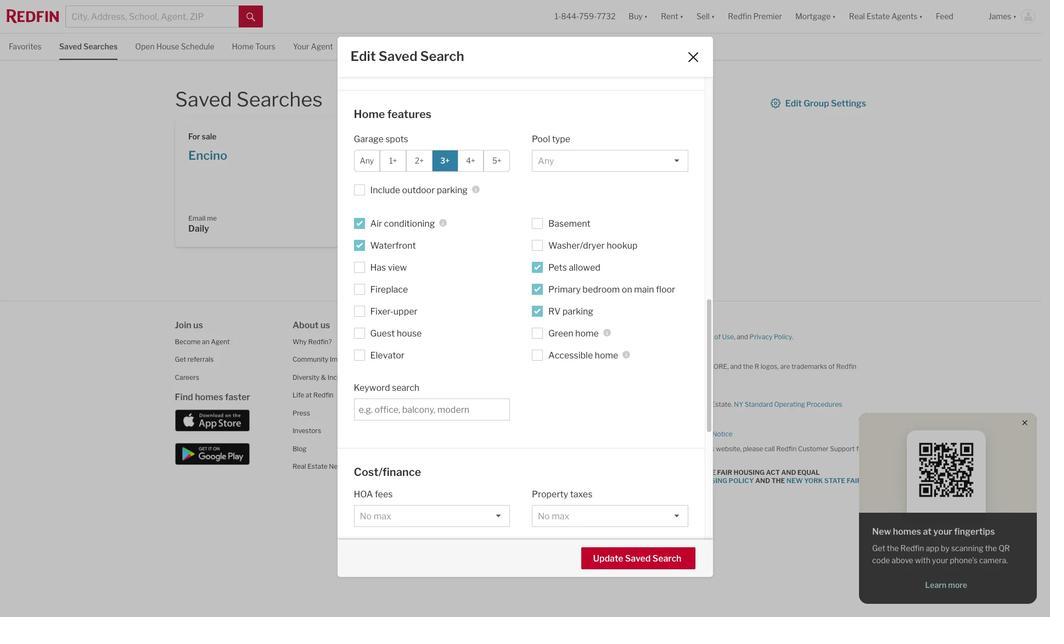 Task type: vqa. For each thing, say whether or not it's contained in the screenshot.
bedroom
yes



Task type: locate. For each thing, give the bounding box(es) containing it.
community impact
[[293, 355, 352, 364]]

0 horizontal spatial the
[[703, 469, 716, 477]]

are right logos,
[[781, 362, 791, 371]]

pets allowed
[[549, 262, 601, 273]]

0 horizontal spatial searches
[[83, 42, 118, 51]]

parking up ©
[[563, 306, 594, 317]]

the up camera.
[[986, 544, 998, 553]]

0 horizontal spatial you
[[534, 445, 545, 453]]

redfin for is
[[561, 469, 586, 477]]

waterfront
[[371, 240, 416, 251]]

0 horizontal spatial to
[[583, 400, 590, 408]]

home for home features
[[354, 108, 385, 121]]

0 horizontal spatial fair
[[680, 477, 695, 485]]

open house schedule link
[[135, 34, 215, 59]]

get
[[175, 355, 186, 364], [873, 544, 886, 553]]

2 vertical spatial or
[[626, 445, 632, 453]]

favorites
[[9, 42, 42, 51]]

home for green home
[[576, 328, 599, 339]]

2 vertical spatial in
[[542, 503, 548, 511]]

1 vertical spatial edit
[[786, 98, 803, 109]]

why
[[293, 338, 307, 346]]

redfin inside redfin is committed to and abides by the fair housing act and equal opportunity act. read redfin's
[[561, 469, 586, 477]]

real left estate.
[[697, 400, 710, 408]]

1 vertical spatial your
[[933, 556, 949, 565]]

your up by
[[934, 527, 953, 537]]

in right business
[[629, 400, 634, 408]]

find
[[175, 392, 193, 403]]

1 vertical spatial saved searches
[[175, 87, 323, 112]]

1 vertical spatial parking
[[563, 306, 594, 317]]

0 horizontal spatial of
[[715, 333, 721, 341]]

0 vertical spatial homes
[[195, 392, 223, 403]]

home left tours
[[232, 42, 254, 51]]

0 vertical spatial parking
[[437, 185, 468, 195]]

canada link
[[410, 501, 447, 509]]

1 horizontal spatial you
[[643, 333, 654, 341]]

0 horizontal spatial at
[[306, 391, 312, 399]]

abides
[[666, 469, 691, 477]]

1 horizontal spatial are
[[781, 362, 791, 371]]

1 horizontal spatial new
[[873, 527, 892, 537]]

ny standard operating procedures link
[[735, 400, 843, 408]]

new left york
[[636, 400, 650, 408]]

homes for new
[[894, 527, 922, 537]]

0 vertical spatial are
[[781, 362, 791, 371]]

life at redfin
[[293, 391, 334, 399]]

policy
[[775, 333, 793, 341]]

search inside button
[[653, 554, 682, 564]]

1 vertical spatial real
[[293, 463, 306, 471]]

redfin
[[528, 362, 553, 371], [575, 362, 599, 371], [561, 469, 586, 477]]

the left terms
[[683, 333, 693, 341]]

garage
[[354, 134, 384, 144]]

us right join on the left bottom
[[193, 320, 203, 330]]

edit left reviews
[[351, 49, 376, 65]]

of
[[715, 333, 721, 341], [829, 362, 836, 371]]

accepted financing
[[532, 539, 612, 549]]

edit group settings button
[[771, 98, 867, 109]]

accepted
[[532, 539, 572, 549]]

1 vertical spatial or
[[601, 371, 608, 379]]

0 horizontal spatial home
[[232, 42, 254, 51]]

1+ radio
[[380, 150, 407, 172]]

to right agree
[[675, 333, 681, 341]]

get up code
[[873, 544, 886, 553]]

please
[[744, 445, 764, 453]]

1 vertical spatial agent
[[211, 338, 230, 346]]

at right life in the bottom of the page
[[306, 391, 312, 399]]

0 vertical spatial in
[[635, 371, 641, 379]]

score,
[[705, 362, 729, 371]]

and right policy
[[756, 477, 771, 485]]

0 horizontal spatial are
[[547, 445, 557, 453]]

forward,
[[648, 362, 683, 371]]

0 vertical spatial at
[[306, 391, 312, 399]]

the left "new"
[[772, 477, 786, 485]]

you up "information"
[[643, 333, 654, 341]]

get inside get the redfin app by scanning the qr code above with your phone's camera.
[[873, 544, 886, 553]]

0 horizontal spatial search
[[421, 49, 465, 65]]

redfin premier button
[[722, 0, 789, 33]]

us
[[437, 338, 445, 346]]

1 horizontal spatial edit
[[786, 98, 803, 109]]

edit left group
[[786, 98, 803, 109]]

price/sq. ft.
[[354, 539, 402, 549]]

1 vertical spatial searches
[[237, 87, 323, 112]]

or left having
[[626, 445, 632, 453]]

real down the blog
[[293, 463, 306, 471]]

in left "local"
[[542, 503, 548, 511]]

are left using on the bottom
[[547, 445, 557, 453]]

0 vertical spatial get
[[175, 355, 186, 364]]

agent right an
[[211, 338, 230, 346]]

new up code
[[873, 527, 892, 537]]

home for accessible home
[[595, 350, 619, 361]]

edit saved search
[[351, 49, 465, 65]]

redfin down not
[[528, 362, 553, 371]]

with
[[916, 556, 931, 565]]

2 horizontal spatial housing
[[734, 469, 765, 477]]

1 vertical spatial in
[[629, 400, 634, 408]]

an
[[202, 338, 210, 346]]

1 vertical spatial home
[[595, 350, 619, 361]]

1 horizontal spatial in
[[629, 400, 634, 408]]

not
[[538, 347, 549, 356]]

0 horizontal spatial edit
[[351, 49, 376, 65]]

2 horizontal spatial fair
[[847, 477, 863, 485]]

1 horizontal spatial the
[[772, 477, 786, 485]]

0 horizontal spatial homes
[[195, 392, 223, 403]]

spots
[[386, 134, 409, 144]]

5+
[[493, 156, 502, 165]]

us up redfin?
[[321, 320, 330, 330]]

at
[[306, 391, 312, 399], [543, 453, 549, 461], [924, 527, 932, 537]]

more
[[949, 581, 968, 590]]

parking
[[437, 185, 468, 195], [563, 306, 594, 317]]

the left uspto.
[[642, 371, 653, 379]]

diversity & inclusion button
[[293, 373, 355, 382]]

0 vertical spatial new
[[636, 400, 650, 408]]

1 vertical spatial home
[[354, 108, 385, 121]]

to left the do
[[583, 400, 590, 408]]

1 vertical spatial of
[[829, 362, 836, 371]]

housing inside redfin is committed to and abides by the fair housing act and equal opportunity act. read redfin's
[[734, 469, 765, 477]]

1 vertical spatial search
[[653, 554, 682, 564]]

list box
[[532, 150, 689, 172], [354, 506, 510, 527], [532, 506, 689, 527]]

and right to
[[649, 469, 664, 477]]

2 vertical spatial at
[[924, 527, 932, 537]]

0 vertical spatial or
[[562, 347, 568, 356]]

home inside edit saved search dialog
[[354, 108, 385, 121]]

about
[[293, 320, 319, 330]]

2 horizontal spatial at
[[924, 527, 932, 537]]

1 horizontal spatial or
[[601, 371, 608, 379]]

0 horizontal spatial housing
[[561, 485, 592, 493]]

parking down 3+
[[437, 185, 468, 195]]

property taxes
[[532, 490, 593, 500]]

redfin up the above
[[901, 544, 925, 553]]

homes
[[195, 392, 223, 403], [894, 527, 922, 537]]

home up 'garage'
[[354, 108, 385, 121]]

new
[[787, 477, 803, 485]]

0 vertical spatial of
[[715, 333, 721, 341]]

1 vertical spatial to
[[583, 400, 590, 408]]

1 horizontal spatial at
[[543, 453, 549, 461]]

and right act
[[782, 469, 797, 477]]

redfin inside get the redfin app by scanning the qr code above with your phone's camera.
[[901, 544, 925, 553]]

0 horizontal spatial in
[[542, 503, 548, 511]]

0 vertical spatial agent
[[311, 42, 333, 51]]

0 horizontal spatial us
[[193, 320, 203, 330]]

redfin down accessible home
[[575, 362, 599, 371]]

us for about us
[[321, 320, 330, 330]]

edit saved search dialog
[[338, 0, 713, 618]]

careers button
[[175, 373, 199, 382]]

rv
[[549, 306, 561, 317]]

owner dashboard
[[439, 42, 504, 51]]

do
[[528, 347, 537, 356]]

0 horizontal spatial agent
[[211, 338, 230, 346]]

redfin inside redfin and all redfin variants, title forward, walk score, and the r logos, are trademarks of redfin corporation, registered or pending in the uspto.
[[837, 362, 857, 371]]

1 us from the left
[[193, 320, 203, 330]]

and
[[649, 469, 664, 477], [782, 469, 797, 477], [756, 477, 771, 485]]

your down by
[[933, 556, 949, 565]]

0 vertical spatial home
[[232, 42, 254, 51]]

homes up the above
[[894, 527, 922, 537]]

a
[[576, 445, 580, 453]]

prices
[[521, 503, 541, 511]]

your agent link
[[293, 34, 333, 59]]

1 horizontal spatial us
[[321, 320, 330, 330]]

you
[[643, 333, 654, 341], [534, 445, 545, 453]]

no results
[[639, 554, 681, 565]]

1 vertical spatial at
[[543, 453, 549, 461]]

2+ radio
[[407, 150, 433, 172]]

of right trademarks
[[829, 362, 836, 371]]

become
[[175, 338, 201, 346]]

keyword
[[354, 383, 390, 393]]

1 vertical spatial get
[[873, 544, 886, 553]]

1 horizontal spatial fair
[[718, 469, 733, 477]]

why redfin? button
[[293, 338, 332, 346]]

app install qr code image
[[916, 440, 978, 501]]

share
[[570, 347, 587, 356]]

list box down type
[[532, 150, 689, 172]]

your inside get the redfin app by scanning the qr code above with your phone's camera.
[[933, 556, 949, 565]]

impact
[[330, 355, 352, 364]]

1-844-759-7732 link
[[555, 12, 616, 21]]

you right if
[[534, 445, 545, 453]]

0 horizontal spatial and
[[649, 469, 664, 477]]

redfin right trademarks
[[837, 362, 857, 371]]

0 vertical spatial real
[[697, 400, 710, 408]]

1 vertical spatial homes
[[894, 527, 922, 537]]

homes up download the redfin app on the apple app store image on the left bottom of page
[[195, 392, 223, 403]]

option group
[[354, 150, 510, 172]]

fair housing policy link
[[680, 477, 755, 485]]

searches left open
[[83, 42, 118, 51]]

searches down tours
[[237, 87, 323, 112]]

home tours
[[232, 42, 276, 51]]

update saved search
[[594, 554, 682, 564]]

1 horizontal spatial get
[[873, 544, 886, 553]]

consumer protection notice
[[645, 430, 733, 438]]

0 vertical spatial saved searches
[[59, 42, 118, 51]]

terms of use link
[[694, 333, 735, 341]]

list box down notice
[[532, 506, 689, 527]]

saved searches link
[[59, 34, 118, 59]]

premier
[[754, 12, 783, 21]]

redfin right call
[[777, 445, 797, 453]]

home up variants,
[[595, 350, 619, 361]]

in right pending
[[635, 371, 641, 379]]

1 horizontal spatial to
[[675, 333, 681, 341]]

has view
[[371, 262, 407, 273]]

saved searches
[[59, 42, 118, 51], [175, 87, 323, 112]]

1 horizontal spatial search
[[653, 554, 682, 564]]

2 horizontal spatial or
[[626, 445, 632, 453]]

at up app
[[924, 527, 932, 537]]

guest
[[371, 328, 395, 339]]

learn more
[[926, 581, 968, 590]]

type
[[552, 134, 571, 144]]

offers link
[[351, 34, 374, 59]]

0 vertical spatial search
[[421, 49, 465, 65]]

1 horizontal spatial of
[[829, 362, 836, 371]]

or left pending
[[601, 371, 608, 379]]

list box for home features
[[532, 150, 689, 172]]

1 horizontal spatial home
[[354, 108, 385, 121]]

features
[[388, 108, 432, 121]]

the inside redfin is committed to and abides by the fair housing act and equal opportunity act. read redfin's
[[703, 469, 716, 477]]

consumer protection notice link
[[645, 430, 733, 438]]

canadian flag image
[[410, 503, 421, 509]]

the right "by"
[[703, 469, 716, 477]]

1 vertical spatial you
[[534, 445, 545, 453]]

title forward
[[410, 446, 451, 454]]

redfin left the is
[[561, 469, 586, 477]]

get up careers
[[175, 355, 186, 364]]

1 horizontal spatial real
[[697, 400, 710, 408]]

0 horizontal spatial get
[[175, 355, 186, 364]]

2 us from the left
[[321, 320, 330, 330]]

are inside the "if you are using a screen reader, or having trouble reading this website, please call redfin customer support for help at"
[[547, 445, 557, 453]]

0 vertical spatial home
[[576, 328, 599, 339]]

floor
[[657, 284, 676, 295]]

saved inside button
[[626, 554, 651, 564]]

at right help
[[543, 453, 549, 461]]

edit inside edit saved search dialog
[[351, 49, 376, 65]]

to
[[675, 333, 681, 341], [583, 400, 590, 408]]

1 vertical spatial are
[[547, 445, 557, 453]]

or inside redfin and all redfin variants, title forward, walk score, and the r logos, are trademarks of redfin corporation, registered or pending in the uspto.
[[601, 371, 608, 379]]

redfin left premier
[[729, 12, 752, 21]]

agent right your
[[311, 42, 333, 51]]

guest house
[[371, 328, 422, 339]]

homes for find
[[195, 392, 223, 403]]

1 horizontal spatial searches
[[237, 87, 323, 112]]

option group containing any
[[354, 150, 510, 172]]

0 vertical spatial edit
[[351, 49, 376, 65]]

home left by
[[576, 328, 599, 339]]

1+
[[389, 156, 397, 165]]

sell
[[550, 347, 560, 356]]

fair inside redfin is committed to and abides by the fair housing act and equal opportunity act. read redfin's
[[718, 469, 733, 477]]

Any radio
[[354, 150, 380, 172]]

2 horizontal spatial in
[[635, 371, 641, 379]]

become an agent button
[[175, 338, 230, 346]]

support
[[831, 445, 856, 453]]

conditioning
[[384, 218, 435, 229]]

or right sell
[[562, 347, 568, 356]]

policy
[[729, 477, 755, 485]]

.
[[793, 333, 794, 341]]

of left use
[[715, 333, 721, 341]]

equal housing opportunity image
[[528, 468, 555, 494]]

1 horizontal spatial homes
[[894, 527, 922, 537]]

email me daily
[[188, 214, 217, 234]]

state
[[825, 477, 846, 485]]

1 horizontal spatial agent
[[311, 42, 333, 51]]



Task type: describe. For each thing, give the bounding box(es) containing it.
0 vertical spatial searches
[[83, 42, 118, 51]]

on
[[622, 284, 633, 295]]

search for update saved search
[[653, 554, 682, 564]]

accessible home
[[549, 350, 619, 361]]

procedures
[[807, 400, 843, 408]]

redfin down &
[[313, 391, 334, 399]]

corporation,
[[528, 371, 567, 379]]

title
[[410, 446, 424, 454]]

option group inside edit saved search dialog
[[354, 150, 510, 172]]

3+ radio
[[432, 150, 458, 172]]

green
[[549, 328, 574, 339]]

redfin right as
[[675, 400, 695, 408]]

2 horizontal spatial and
[[782, 469, 797, 477]]

searching,
[[610, 333, 642, 341]]

any
[[360, 156, 374, 165]]

list box down countries
[[354, 506, 510, 527]]

results
[[652, 554, 681, 565]]

of inside redfin and all redfin variants, title forward, walk score, and the r logos, are trademarks of redfin corporation, registered or pending in the uspto.
[[829, 362, 836, 371]]

careers
[[175, 373, 199, 382]]

favorites link
[[9, 34, 42, 59]]

1 horizontal spatial parking
[[563, 306, 594, 317]]

personal
[[599, 347, 626, 356]]

redfin for and
[[528, 362, 553, 371]]

and right score,
[[731, 362, 742, 371]]

City, Address, School, Agent, ZIP search field
[[65, 5, 239, 27]]

air
[[371, 218, 382, 229]]

and left the all
[[554, 362, 565, 371]]

press button
[[293, 409, 310, 417]]

for sale
[[188, 132, 217, 141]]

press
[[293, 409, 310, 417]]

2023:
[[581, 333, 599, 341]]

encino
[[188, 148, 228, 162]]

get for get the redfin app by scanning the qr code above with your phone's camera.
[[873, 544, 886, 553]]

diversity
[[293, 373, 320, 382]]

search
[[392, 383, 420, 393]]

1 horizontal spatial saved searches
[[175, 87, 323, 112]]

in inside redfin and all redfin variants, title forward, walk score, and the r logos, are trademarks of redfin corporation, registered or pending in the uspto.
[[635, 371, 641, 379]]

by
[[692, 469, 701, 477]]

the left r
[[744, 362, 754, 371]]

home features
[[354, 108, 432, 121]]

and right ,
[[737, 333, 749, 341]]

at inside the "if you are using a screen reader, or having trouble reading this website, please call redfin customer support for help at"
[[543, 453, 549, 461]]

0 vertical spatial your
[[934, 527, 953, 537]]

844-
[[562, 12, 580, 21]]

this
[[704, 445, 715, 453]]

air conditioning
[[371, 218, 435, 229]]

rv parking
[[549, 306, 594, 317]]

do
[[591, 400, 599, 408]]

redfin inside button
[[729, 12, 752, 21]]

reader,
[[603, 445, 624, 453]]

home for home tours
[[232, 42, 254, 51]]

title forward button
[[410, 446, 451, 454]]

0 horizontal spatial parking
[[437, 185, 468, 195]]

scanning
[[952, 544, 984, 553]]

elevator
[[371, 350, 405, 361]]

us for join us
[[193, 320, 203, 330]]

new york state fair housing notice link
[[561, 477, 863, 493]]

blog button
[[293, 445, 307, 453]]

fair inside new york state fair housing notice
[[847, 477, 863, 485]]

edit for edit saved search
[[351, 49, 376, 65]]

contact us
[[410, 338, 445, 346]]

investors button
[[293, 427, 321, 435]]

759-
[[580, 12, 597, 21]]

copyright: ©
[[528, 318, 568, 326]]

pool type
[[532, 134, 571, 144]]

privacy
[[750, 333, 773, 341]]

get the redfin app by scanning the qr code above with your phone's camera.
[[873, 544, 1011, 565]]

edit for edit group settings
[[786, 98, 803, 109]]

your agent
[[293, 42, 333, 51]]

fair housing policy and the
[[680, 477, 787, 485]]

basement
[[549, 218, 591, 229]]

housing inside new york state fair housing notice
[[561, 485, 592, 493]]

update saved search button
[[582, 548, 696, 570]]

code
[[873, 556, 891, 565]]

redfin is licensed to do business in new york as redfin real estate. ny standard operating procedures
[[528, 400, 843, 408]]

0 horizontal spatial new
[[636, 400, 650, 408]]

dashboard
[[465, 42, 504, 51]]

price/sq.
[[354, 539, 391, 549]]

help
[[528, 453, 541, 461]]

redfin inside the "if you are using a screen reader, or having trouble reading this website, please call redfin customer support for help at"
[[777, 445, 797, 453]]

feed
[[937, 12, 954, 21]]

as
[[667, 400, 674, 408]]

subsidiaries
[[410, 392, 462, 403]]

4+ radio
[[458, 150, 484, 172]]

1 horizontal spatial and
[[756, 477, 771, 485]]

camera.
[[980, 556, 1009, 565]]

0 vertical spatial you
[[643, 333, 654, 341]]

or inside the "if you are using a screen reader, or having trouble reading this website, please call redfin customer support for help at"
[[626, 445, 632, 453]]

get for get referrals
[[175, 355, 186, 364]]

having
[[634, 445, 654, 453]]

january
[[556, 333, 580, 341]]

use
[[723, 333, 735, 341]]

fees
[[375, 490, 393, 500]]

5+ radio
[[484, 150, 510, 172]]

offers
[[351, 42, 374, 51]]

submit search image
[[247, 12, 255, 21]]

include
[[371, 185, 401, 195]]

edit group settings
[[786, 98, 867, 109]]

rent. button
[[410, 410, 427, 418]]

r
[[755, 362, 760, 371]]

0 horizontal spatial saved searches
[[59, 42, 118, 51]]

the up the above
[[888, 544, 900, 553]]

0 vertical spatial to
[[675, 333, 681, 341]]

list box for cost/finance
[[532, 506, 689, 527]]

no results button
[[626, 549, 694, 571]]

for
[[857, 445, 866, 453]]

accessible
[[549, 350, 593, 361]]

are inside redfin and all redfin variants, title forward, walk score, and the r logos, are trademarks of redfin corporation, registered or pending in the uspto.
[[781, 362, 791, 371]]

download the redfin app on the apple app store image
[[175, 410, 250, 432]]

qr
[[1000, 544, 1011, 553]]

standard
[[745, 400, 773, 408]]

rent.
[[410, 410, 427, 418]]

0 horizontal spatial real
[[293, 463, 306, 471]]

e.g. office, balcony, modern text field
[[359, 405, 505, 415]]

has
[[371, 262, 386, 273]]

daily
[[188, 224, 209, 234]]

1 horizontal spatial housing
[[697, 477, 728, 485]]

fixer-upper
[[371, 306, 418, 317]]

edit saved search element
[[351, 49, 673, 65]]

reading
[[679, 445, 702, 453]]

you inside the "if you are using a screen reader, or having trouble reading this website, please call redfin customer support for help at"
[[534, 445, 545, 453]]

new york state fair housing notice
[[561, 477, 863, 493]]

estate.
[[712, 400, 733, 408]]

join
[[175, 320, 192, 330]]

if
[[528, 445, 533, 453]]

download the redfin app from the google play store image
[[175, 443, 250, 465]]

redfin?
[[308, 338, 332, 346]]

1 vertical spatial new
[[873, 527, 892, 537]]

prices in local currency
[[521, 503, 592, 511]]

become an agent
[[175, 338, 230, 346]]

redfin and all redfin variants, title forward, walk score, and the r logos, are trademarks of redfin corporation, registered or pending in the uspto.
[[528, 362, 857, 379]]

search for edit saved search
[[421, 49, 465, 65]]

redfin left 'is'
[[528, 400, 549, 408]]

washer/dryer hookup
[[549, 240, 638, 251]]

redfin's
[[648, 477, 679, 485]]

owner
[[439, 42, 463, 51]]

0 horizontal spatial or
[[562, 347, 568, 356]]

reviews link
[[391, 34, 422, 59]]



